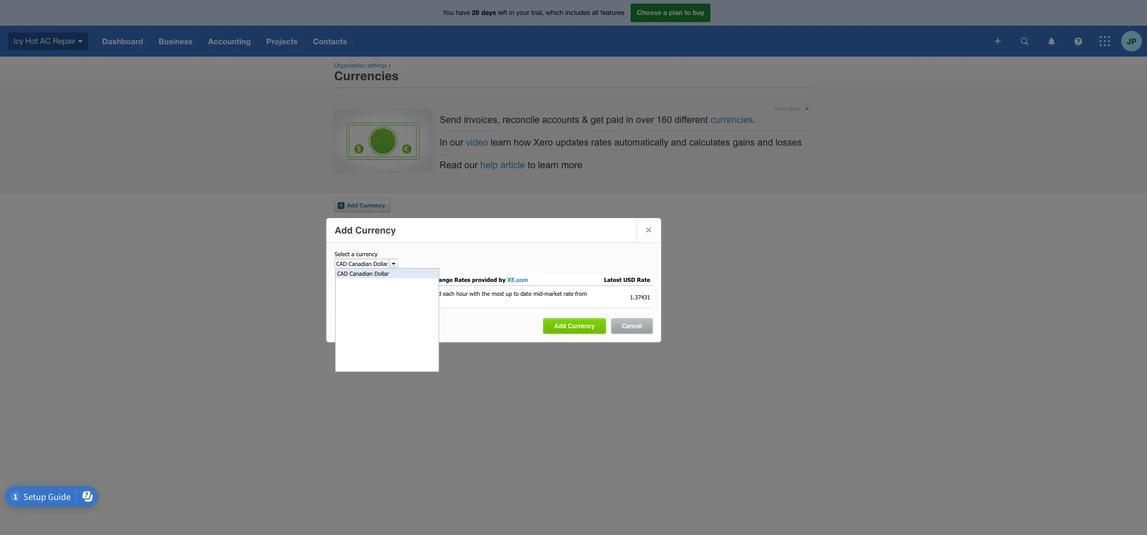 Task type: describe. For each thing, give the bounding box(es) containing it.
hot
[[26, 36, 38, 45]]

all
[[592, 9, 599, 17]]

are inside "exchange rates are updated each hour with the most up to date mid-market rate from xe.com"
[[411, 291, 419, 297]]

have
[[456, 9, 470, 17]]

to inside "exchange rates are updated each hour with the most up to date mid-market rate from xe.com"
[[514, 291, 519, 297]]

date
[[521, 291, 532, 297]]

calculates
[[689, 138, 731, 148]]

there are no currencies to display.
[[334, 238, 421, 245]]

rates
[[455, 277, 471, 283]]

buy
[[693, 8, 705, 17]]

rates for exchange rates are updated each hour with the most up to date mid-market rate from xe.com
[[397, 291, 409, 297]]

a for select
[[352, 251, 355, 258]]

in inside you have 28 days left in your trial, which includes all features
[[509, 9, 515, 17]]

icy hot ac repair
[[13, 36, 75, 45]]

help
[[788, 106, 801, 112]]

settings
[[368, 62, 387, 69]]

from
[[576, 291, 587, 297]]

which
[[546, 9, 564, 17]]

different
[[675, 115, 708, 125]]

.
[[754, 115, 756, 125]]

xe.com link
[[508, 277, 529, 283]]

xe.com inside "exchange rates are updated each hour with the most up to date mid-market rate from xe.com"
[[371, 297, 390, 304]]

send
[[440, 115, 462, 125]]

you have 28 days left in your trial, which includes all features
[[443, 8, 625, 17]]

choose
[[637, 8, 662, 17]]

2 horizontal spatial svg image
[[1100, 36, 1111, 46]]

article
[[501, 160, 526, 171]]

cad canadian dollar
[[337, 270, 389, 277]]

2 horizontal spatial rates
[[592, 138, 612, 148]]

organization
[[334, 62, 366, 69]]

market
[[545, 291, 562, 297]]

hide
[[774, 106, 787, 112]]

a for choose
[[664, 8, 668, 17]]

0 vertical spatial add currency
[[347, 202, 385, 209]]

our for in
[[450, 138, 464, 148]]

canadian
[[350, 270, 373, 277]]

you
[[443, 9, 454, 17]]

1 and from the left
[[671, 138, 687, 148]]

1.37431
[[630, 294, 651, 301]]

for
[[390, 224, 399, 232]]

most
[[492, 291, 504, 297]]

provided
[[472, 277, 497, 283]]

with
[[470, 291, 480, 297]]

1 vertical spatial exchange
[[425, 277, 453, 283]]

1 horizontal spatial add currency link
[[548, 319, 606, 334]]

select
[[335, 251, 350, 258]]

organization settings › currencies
[[334, 62, 399, 84]]

1 horizontal spatial currencies
[[711, 115, 754, 125]]

currency
[[356, 251, 378, 258]]

exchange for are
[[371, 291, 395, 297]]

display.
[[402, 238, 421, 245]]

28
[[472, 8, 480, 17]]

get
[[591, 115, 604, 125]]

0 horizontal spatial learn
[[491, 138, 512, 148]]

repair
[[53, 36, 75, 45]]

1 vertical spatial currencies
[[368, 238, 394, 245]]

cancel
[[622, 323, 642, 330]]

exchange rates for
[[334, 224, 399, 232]]

reconcile
[[503, 115, 540, 125]]

no
[[360, 238, 367, 245]]

0 vertical spatial add
[[347, 202, 358, 209]]

organization settings link
[[334, 62, 387, 69]]

cad
[[337, 270, 348, 277]]

plan
[[669, 8, 683, 17]]

our for read
[[465, 160, 478, 171]]

updates
[[556, 138, 589, 148]]

&
[[582, 115, 588, 125]]

latest
[[604, 277, 622, 283]]

by
[[499, 277, 506, 283]]

video link
[[466, 138, 488, 148]]

invoices,
[[464, 115, 500, 125]]

160
[[657, 115, 672, 125]]

jp button
[[1122, 26, 1148, 57]]

hide help
[[774, 106, 801, 112]]

left
[[498, 9, 508, 17]]

icy hot ac repair button
[[0, 26, 94, 57]]

0 horizontal spatial add currency link
[[338, 198, 391, 213]]

2 vertical spatial add currency
[[554, 323, 595, 330]]

includes
[[566, 9, 591, 17]]

foreign
[[402, 277, 424, 283]]



Task type: locate. For each thing, give the bounding box(es) containing it.
xe.com down automatic
[[371, 297, 390, 304]]

0 vertical spatial currencies
[[711, 115, 754, 125]]

your
[[517, 9, 530, 17]]

a right the select
[[352, 251, 355, 258]]

0 vertical spatial rates
[[592, 138, 612, 148]]

features
[[601, 9, 625, 17]]

add currency up "exchange rates for"
[[347, 202, 385, 209]]

add currency link down "from" in the bottom of the page
[[548, 319, 606, 334]]

the
[[482, 291, 490, 297]]

0 vertical spatial xe.com
[[508, 277, 529, 283]]

and right the gains
[[758, 138, 774, 148]]

svg image
[[1049, 37, 1055, 45], [995, 38, 1002, 44], [78, 40, 83, 43]]

1 vertical spatial a
[[352, 251, 355, 258]]

1 horizontal spatial a
[[664, 8, 668, 17]]

a inside jp 'banner'
[[664, 8, 668, 17]]

rates inside "exchange rates are updated each hour with the most up to date mid-market rate from xe.com"
[[397, 291, 409, 297]]

icy
[[13, 36, 23, 45]]

0 horizontal spatial exchange
[[334, 224, 368, 232]]

help
[[481, 160, 498, 171]]

automatically
[[615, 138, 669, 148]]

read our help article to learn more
[[440, 160, 583, 171]]

0 horizontal spatial are
[[351, 238, 359, 245]]

0 vertical spatial exchange
[[334, 224, 368, 232]]

over
[[636, 115, 654, 125]]

rates
[[592, 138, 612, 148], [370, 224, 388, 232], [397, 291, 409, 297]]

more
[[562, 160, 583, 171]]

learn left how
[[491, 138, 512, 148]]

2 vertical spatial add
[[554, 323, 567, 330]]

jp
[[1128, 36, 1137, 46]]

1 horizontal spatial in
[[627, 115, 634, 125]]

rates down send invoices, reconcile accounts & get paid in over 160 different currencies .
[[592, 138, 612, 148]]

rate
[[637, 277, 651, 283]]

None text field
[[335, 260, 389, 268]]

how
[[514, 138, 531, 148]]

0 vertical spatial currency
[[360, 202, 385, 209]]

1 horizontal spatial learn
[[538, 160, 559, 171]]

0 horizontal spatial svg image
[[78, 40, 83, 43]]

to right up on the left bottom of the page
[[514, 291, 519, 297]]

learn down xero
[[538, 160, 559, 171]]

add currency down rate
[[554, 323, 595, 330]]

add currency link
[[338, 198, 391, 213], [548, 319, 606, 334]]

1 horizontal spatial are
[[411, 291, 419, 297]]

1 horizontal spatial rates
[[397, 291, 409, 297]]

›
[[389, 62, 391, 69]]

1 vertical spatial in
[[627, 115, 634, 125]]

currency down "from" in the bottom of the page
[[568, 323, 595, 330]]

2 vertical spatial rates
[[397, 291, 409, 297]]

1 vertical spatial learn
[[538, 160, 559, 171]]

navigation inside jp 'banner'
[[94, 26, 988, 57]]

in
[[440, 138, 448, 148]]

updated
[[421, 291, 441, 297]]

to
[[685, 8, 691, 17], [528, 160, 536, 171], [395, 238, 400, 245], [514, 291, 519, 297]]

latest usd rate
[[604, 277, 651, 283]]

losses
[[776, 138, 802, 148]]

are left no
[[351, 238, 359, 245]]

up
[[506, 291, 512, 297]]

are
[[351, 238, 359, 245], [411, 291, 419, 297]]

0 horizontal spatial rates
[[370, 224, 388, 232]]

currencies up the gains
[[711, 115, 754, 125]]

1 vertical spatial xe.com
[[371, 297, 390, 304]]

automatic
[[371, 277, 401, 283]]

xe.com
[[508, 277, 529, 283], [371, 297, 390, 304]]

0 horizontal spatial xe.com
[[371, 297, 390, 304]]

currency up "exchange rates for"
[[360, 202, 385, 209]]

video
[[466, 138, 488, 148]]

add up "exchange rates for"
[[347, 202, 358, 209]]

1 vertical spatial add currency
[[335, 225, 396, 236]]

exchange down automatic
[[371, 291, 395, 297]]

to right article at the top of page
[[528, 160, 536, 171]]

exchange up 'there'
[[334, 224, 368, 232]]

xero
[[534, 138, 553, 148]]

xe.com right by on the bottom left of the page
[[508, 277, 529, 283]]

2 horizontal spatial svg image
[[1049, 37, 1055, 45]]

currencies
[[334, 69, 399, 84]]

2 vertical spatial exchange
[[371, 291, 395, 297]]

to inside jp 'banner'
[[685, 8, 691, 17]]

rates for exchange rates for
[[370, 224, 388, 232]]

read
[[440, 160, 462, 171]]

to left display.
[[395, 238, 400, 245]]

currencies link
[[711, 115, 754, 125]]

help article link
[[481, 160, 526, 171]]

our right in
[[450, 138, 464, 148]]

hide help link
[[774, 103, 812, 115]]

rate
[[564, 291, 574, 297]]

currencies
[[711, 115, 754, 125], [368, 238, 394, 245]]

0 vertical spatial in
[[509, 9, 515, 17]]

automatic foreign exchange rates provided by xe.com
[[371, 277, 529, 283]]

0 horizontal spatial and
[[671, 138, 687, 148]]

svg image
[[1100, 36, 1111, 46], [1021, 37, 1029, 45], [1075, 37, 1083, 45]]

are down foreign
[[411, 291, 419, 297]]

add down market
[[554, 323, 567, 330]]

1 vertical spatial currency
[[355, 225, 396, 236]]

2 horizontal spatial exchange
[[425, 277, 453, 283]]

0 vertical spatial a
[[664, 8, 668, 17]]

exchange
[[334, 224, 368, 232], [425, 277, 453, 283], [371, 291, 395, 297]]

to left buy on the top right
[[685, 8, 691, 17]]

0 vertical spatial add currency link
[[338, 198, 391, 213]]

exchange up updated
[[425, 277, 453, 283]]

svg image inside icy hot ac repair popup button
[[78, 40, 83, 43]]

each
[[443, 291, 455, 297]]

0 vertical spatial are
[[351, 238, 359, 245]]

2 and from the left
[[758, 138, 774, 148]]

exchange rates are updated each hour with the most up to date mid-market rate from xe.com
[[371, 291, 587, 304]]

1 horizontal spatial svg image
[[1075, 37, 1083, 45]]

exchange inside "exchange rates are updated each hour with the most up to date mid-market rate from xe.com"
[[371, 291, 395, 297]]

ac
[[40, 36, 51, 45]]

1 vertical spatial add
[[335, 225, 353, 236]]

cancel link
[[615, 319, 653, 334]]

1 vertical spatial rates
[[370, 224, 388, 232]]

1 horizontal spatial and
[[758, 138, 774, 148]]

jp banner
[[0, 0, 1148, 57]]

0 horizontal spatial in
[[509, 9, 515, 17]]

1 vertical spatial our
[[465, 160, 478, 171]]

1 horizontal spatial svg image
[[995, 38, 1002, 44]]

0 vertical spatial learn
[[491, 138, 512, 148]]

in right left
[[509, 9, 515, 17]]

add currency
[[347, 202, 385, 209], [335, 225, 396, 236], [554, 323, 595, 330]]

learn
[[491, 138, 512, 148], [538, 160, 559, 171]]

trial,
[[532, 9, 544, 17]]

currencies right no
[[368, 238, 394, 245]]

days
[[482, 8, 497, 17]]

usd
[[624, 277, 636, 283]]

1 vertical spatial add currency link
[[548, 319, 606, 334]]

rates down foreign
[[397, 291, 409, 297]]

hour
[[457, 291, 468, 297]]

0 horizontal spatial currencies
[[368, 238, 394, 245]]

add currency up no
[[335, 225, 396, 236]]

select a currency
[[335, 251, 378, 258]]

in our video learn how xero updates rates automatically and calculates gains and losses
[[440, 138, 802, 148]]

1 horizontal spatial our
[[465, 160, 478, 171]]

0 horizontal spatial our
[[450, 138, 464, 148]]

gains
[[733, 138, 755, 148]]

a
[[664, 8, 668, 17], [352, 251, 355, 258]]

add up 'there'
[[335, 225, 353, 236]]

and
[[671, 138, 687, 148], [758, 138, 774, 148]]

in right paid in the top right of the page
[[627, 115, 634, 125]]

exchange for for
[[334, 224, 368, 232]]

and down different
[[671, 138, 687, 148]]

rates up there are no currencies to display.
[[370, 224, 388, 232]]

0 horizontal spatial svg image
[[1021, 37, 1029, 45]]

a left plan at the top right of the page
[[664, 8, 668, 17]]

dollar
[[375, 270, 389, 277]]

send invoices, reconcile accounts & get paid in over 160 different currencies .
[[440, 115, 756, 125]]

our
[[450, 138, 464, 148], [465, 160, 478, 171]]

there
[[334, 238, 349, 245]]

1 vertical spatial are
[[411, 291, 419, 297]]

2 vertical spatial currency
[[568, 323, 595, 330]]

paid
[[606, 115, 624, 125]]

our left help
[[465, 160, 478, 171]]

in
[[509, 9, 515, 17], [627, 115, 634, 125]]

1 horizontal spatial xe.com
[[508, 277, 529, 283]]

currency up there are no currencies to display.
[[355, 225, 396, 236]]

add currency link up "exchange rates for"
[[338, 198, 391, 213]]

0 horizontal spatial a
[[352, 251, 355, 258]]

0 vertical spatial our
[[450, 138, 464, 148]]

1 horizontal spatial exchange
[[371, 291, 395, 297]]

mid-
[[534, 291, 545, 297]]

navigation
[[94, 26, 988, 57]]

accounts
[[543, 115, 580, 125]]



Task type: vqa. For each thing, say whether or not it's contained in the screenshot.
ADD CURRENCY to the bottom
yes



